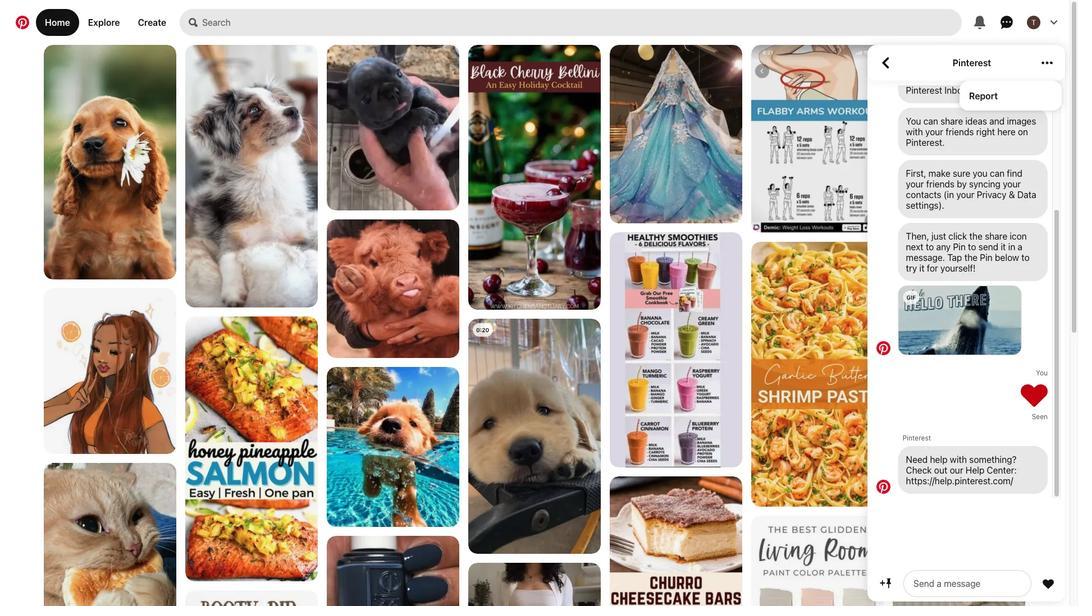 Task type: describe. For each thing, give the bounding box(es) containing it.
pinterest.
[[906, 137, 945, 148]]

explore link
[[79, 9, 129, 36]]

1 horizontal spatial pin
[[980, 252, 993, 263]]

click
[[948, 231, 967, 241]]

inbox!
[[945, 85, 969, 95]]

create
[[138, 17, 166, 28]]

this may contain: a poster showing how to do an arm workout image
[[751, 45, 884, 234]]

tap
[[947, 252, 962, 263]]

sure
[[953, 168, 970, 179]]

share inside you can share ideas and images with your friends right here on pinterest.
[[941, 116, 963, 126]]

this may contain: a brown dog with a white flower in its mouth image
[[44, 45, 176, 281]]

by
[[957, 179, 967, 189]]

0 horizontal spatial pin
[[953, 241, 966, 252]]

help
[[966, 465, 984, 476]]

need
[[906, 454, 928, 465]]

next
[[906, 241, 923, 252]]

you can share ideas and images with your friends right here on pinterest.
[[906, 116, 1036, 148]]

this may contain: the pink cherry blossom margarita cocktail is served in a coupe glass with an olive garnish image
[[893, 45, 1025, 243]]

our
[[950, 465, 963, 476]]

your right (in
[[956, 189, 974, 200]]

and
[[989, 116, 1005, 126]]

2 pinterest image from the top
[[876, 480, 891, 494]]

https://help.pinterest.com/
[[906, 476, 1013, 486]]

friends inside first, make sure you can find your friends by syncing your contacts (in your privacy & data settings).
[[926, 179, 955, 189]]

yourself!
[[940, 263, 976, 273]]

this may contain: garlic butter shrimp pasta in a skillet image
[[751, 242, 884, 507]]

make
[[929, 168, 950, 179]]

👋
[[967, 73, 976, 84]]

your right syncing
[[1003, 179, 1021, 189]]

this may contain: a small kitten sitting on top of a bed image
[[893, 445, 1025, 606]]

to inside hey terry. say 👋 to your pinterest inbox!
[[978, 73, 986, 84]]

0 horizontal spatial it
[[919, 263, 925, 273]]

1 horizontal spatial it
[[1001, 241, 1006, 252]]

this may contain: a drawing of a woman with long red hair and oranges in the background, she is holding her hand up to her ear image
[[44, 289, 176, 454]]

terry.
[[924, 73, 947, 84]]

data
[[1017, 189, 1036, 200]]

pinterest link
[[953, 58, 991, 68]]

check
[[906, 465, 932, 476]]

seen
[[1032, 413, 1048, 421]]

https://help.pinterest.com/ link
[[906, 476, 1040, 486]]

something?
[[969, 454, 1017, 465]]

0 vertical spatial pinterest
[[953, 58, 991, 68]]

home
[[45, 17, 70, 28]]

images
[[1007, 116, 1036, 126]]

right
[[976, 126, 995, 137]]

this may contain: salmon with lemon and pineapple salsa on top is shown in two different photos, one has image
[[185, 317, 318, 582]]

this contains an image of: princess blue tulle long sleeve backless wedding dress image
[[610, 45, 742, 224]]

pinterest inside hey terry. say 👋 to your pinterest inbox!
[[906, 85, 942, 95]]

first, make sure you can find your friends by syncing your contacts (in your privacy & data settings).
[[906, 168, 1036, 211]]

2 vertical spatial pinterest
[[903, 434, 931, 442]]

this contains an image of: 20 nail colors to rock this fall & winter image
[[327, 536, 459, 606]]

(in
[[944, 189, 954, 200]]

your inside you can share ideas and images with your friends right here on pinterest.
[[925, 126, 943, 137]]

syncing
[[969, 179, 1001, 189]]

need help with something? check out our help center: https://help.pinterest.com/
[[906, 454, 1017, 486]]

this contains an image of: cute office outfit image
[[468, 563, 601, 606]]

this may contain: a golden retriever swimming in a pool with his head above the water's surface image
[[327, 367, 459, 527]]

main content containing pinterest
[[0, 0, 1070, 606]]

with inside need help with something? check out our help center: https://help.pinterest.com/
[[950, 454, 967, 465]]

on
[[1018, 126, 1028, 137]]

a
[[1018, 241, 1022, 252]]

center:
[[987, 465, 1017, 476]]

try
[[906, 263, 917, 273]]



Task type: locate. For each thing, give the bounding box(es) containing it.
friends left by
[[926, 179, 955, 189]]

Search text field
[[202, 9, 962, 36]]

your up make
[[925, 126, 943, 137]]

1 vertical spatial the
[[964, 252, 978, 263]]

can inside first, make sure you can find your friends by syncing your contacts (in your privacy & data settings).
[[990, 168, 1005, 179]]

you
[[906, 116, 921, 126], [1036, 369, 1048, 377]]

you inside you can share ideas and images with your friends right here on pinterest.
[[906, 116, 921, 126]]

friends
[[946, 126, 974, 137], [926, 179, 955, 189]]

heart image
[[1021, 381, 1048, 408]]

pinterest image
[[876, 341, 891, 355], [876, 480, 891, 494]]

1 pinterest image from the top
[[876, 341, 891, 355]]

0 vertical spatial can
[[923, 116, 938, 126]]

0 vertical spatial share
[[941, 116, 963, 126]]

message.
[[906, 252, 945, 263]]

0 vertical spatial pinterest image
[[876, 341, 891, 355]]

1 vertical spatial friends
[[926, 179, 955, 189]]

home link
[[36, 9, 79, 36]]

say
[[949, 73, 964, 84]]

Send a message text field
[[912, 577, 1022, 590]]

it right try
[[919, 263, 925, 273]]

here
[[997, 126, 1016, 137]]

with
[[906, 126, 923, 137], [950, 454, 967, 465]]

1 vertical spatial pinterest image
[[876, 480, 891, 494]]

search icon image
[[189, 18, 198, 27]]

pin right any
[[953, 241, 966, 252]]

0 horizontal spatial share
[[941, 116, 963, 126]]

your inside hey terry. say 👋 to your pinterest inbox!
[[989, 73, 1007, 84]]

send
[[979, 241, 998, 252]]

you for you
[[1036, 369, 1048, 377]]

this may contain: an orange cat is chewing on a stuffed animal with it's paw in its mouth image
[[44, 463, 176, 606]]

this may contain: black cherry bellini is an easy holiday cocktail that's perfect for the holidays image
[[468, 45, 601, 310]]

ideas
[[965, 116, 987, 126]]

&
[[1009, 189, 1015, 200]]

0 horizontal spatial can
[[923, 116, 938, 126]]

send a cute gif to your friends and family! image
[[899, 286, 1021, 355]]

with right help
[[950, 454, 967, 465]]

below
[[995, 252, 1019, 263]]

your up the settings).
[[906, 179, 924, 189]]

this may contain: a small dog sitting on the floor looking up image
[[185, 45, 318, 308]]

the
[[969, 231, 983, 241], [964, 252, 978, 263]]

you
[[973, 168, 988, 179]]

pin
[[953, 241, 966, 252], [980, 252, 993, 263]]

out
[[934, 465, 947, 476]]

pin left below
[[980, 252, 993, 263]]

1 horizontal spatial you
[[1036, 369, 1048, 377]]

this contains an image of: cos image
[[327, 220, 459, 358]]

pinterest up 👋
[[953, 58, 991, 68]]

this may contain: a close up of a dog laying on a chair image
[[468, 319, 601, 554]]

pinterest down hey
[[906, 85, 942, 95]]

1 vertical spatial with
[[950, 454, 967, 465]]

your up report button
[[989, 73, 1007, 84]]

explore
[[88, 17, 120, 28]]

1 vertical spatial you
[[1036, 369, 1048, 377]]

it
[[1001, 241, 1006, 252], [919, 263, 925, 273]]

0 horizontal spatial you
[[906, 116, 921, 126]]

with inside you can share ideas and images with your friends right here on pinterest.
[[906, 126, 923, 137]]

find
[[1007, 168, 1022, 179]]

list
[[0, 45, 1070, 606]]

these christmas tree breadsticks are stuffed with spinach dip! such a fun appetizer to take to a holiday party. #itsalwaysautumn #christmas #christmasfood #christmasappetizer #christmastreats #spinachdip image
[[893, 252, 1025, 436]]

0 vertical spatial with
[[906, 126, 923, 137]]

1 vertical spatial pinterest
[[906, 85, 942, 95]]

1 vertical spatial share
[[985, 231, 1007, 241]]

just
[[931, 231, 946, 241]]

this contains an image of: healthy smoothies image
[[610, 232, 742, 468]]

friends inside you can share ideas and images with your friends right here on pinterest.
[[946, 126, 974, 137]]

to right 👋
[[978, 73, 986, 84]]

to right in
[[1021, 252, 1030, 263]]

any
[[936, 241, 951, 252]]

0 vertical spatial it
[[1001, 241, 1006, 252]]

terry turtle image
[[1027, 16, 1040, 29]]

the right click
[[969, 231, 983, 241]]

can
[[923, 116, 938, 126], [990, 168, 1005, 179]]

main content
[[0, 0, 1070, 606]]

0 vertical spatial you
[[906, 116, 921, 126]]

it left in
[[1001, 241, 1006, 252]]

can right "you"
[[990, 168, 1005, 179]]

1 horizontal spatial can
[[990, 168, 1005, 179]]

hey terry. say 👋 to your pinterest inbox!
[[906, 73, 1007, 95]]

1 vertical spatial can
[[990, 168, 1005, 179]]

report
[[969, 90, 998, 101]]

you up heart image
[[1036, 369, 1048, 377]]

0 vertical spatial the
[[969, 231, 983, 241]]

you for you can share ideas and images with your friends right here on pinterest.
[[906, 116, 921, 126]]

you up pinterest.
[[906, 116, 921, 126]]

1 vertical spatial it
[[919, 263, 925, 273]]

your
[[989, 73, 1007, 84], [925, 126, 943, 137], [906, 179, 924, 189], [1003, 179, 1021, 189], [956, 189, 974, 200]]

then,
[[906, 231, 929, 241]]

to left any
[[926, 241, 934, 252]]

then, just click the share icon next to any pin to send it in a message. tap the pin below to try it for yourself!
[[906, 231, 1030, 273]]

share inside then, just click the share icon next to any pin to send it in a message. tap the pin below to try it for yourself!
[[985, 231, 1007, 241]]

the right tap
[[964, 252, 978, 263]]

report button
[[969, 90, 1052, 101]]

to left send
[[968, 241, 976, 252]]

0 horizontal spatial with
[[906, 126, 923, 137]]

privacy
[[977, 189, 1006, 200]]

share left ideas
[[941, 116, 963, 126]]

help
[[930, 454, 948, 465]]

this may contain: several pieces of cheesecake bars stacked on top of each other image
[[610, 477, 742, 606]]

can inside you can share ideas and images with your friends right here on pinterest.
[[923, 116, 938, 126]]

can up pinterest.
[[923, 116, 938, 126]]

friends left right on the top right
[[946, 126, 974, 137]]

0 vertical spatial friends
[[946, 126, 974, 137]]

hey
[[906, 73, 922, 84]]

create link
[[129, 9, 175, 36]]

1 horizontal spatial with
[[950, 454, 967, 465]]

this may contain: a bowl filled with chocolate chips and marshmallow fluff image
[[185, 591, 318, 606]]

this may contain: the best golden living room paint color palettes for every room in your home, including image
[[751, 516, 884, 606]]

to
[[978, 73, 986, 84], [926, 241, 934, 252], [968, 241, 976, 252], [1021, 252, 1030, 263]]

share
[[941, 116, 963, 126], [985, 231, 1007, 241]]

first,
[[906, 168, 926, 179]]

pinterest up 'need'
[[903, 434, 931, 442]]

settings).
[[906, 200, 944, 211]]

1 horizontal spatial share
[[985, 231, 1007, 241]]

share left in
[[985, 231, 1007, 241]]

pinterest
[[953, 58, 991, 68], [906, 85, 942, 95], [903, 434, 931, 442]]

with up first,
[[906, 126, 923, 137]]

for
[[927, 263, 938, 273]]

icon
[[1010, 231, 1027, 241]]

in
[[1008, 241, 1015, 252]]

contacts
[[906, 189, 941, 200]]



Task type: vqa. For each thing, say whether or not it's contained in the screenshot.
this contains an image of: to the left
no



